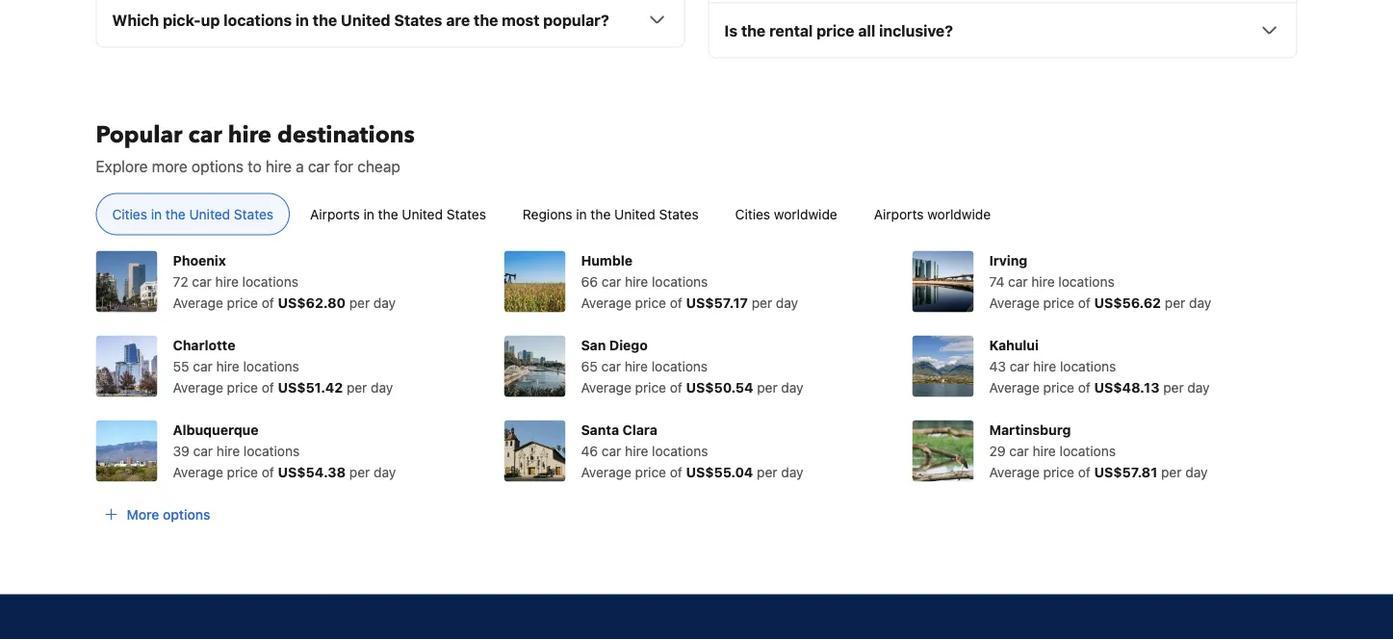 Task type: vqa. For each thing, say whether or not it's contained in the screenshot.
Of associated with Martinsburg 29 car hire locations Average price of US$57.81 per day
yes



Task type: locate. For each thing, give the bounding box(es) containing it.
states down to
[[234, 206, 274, 222]]

price
[[817, 21, 855, 39], [227, 295, 258, 310], [635, 295, 667, 310], [1044, 295, 1075, 310], [227, 379, 258, 395], [635, 379, 667, 395], [1044, 379, 1075, 395], [227, 464, 258, 480], [635, 464, 667, 480], [1044, 464, 1075, 480]]

hire inside charlotte 55 car hire locations average price of us$51.42 per day
[[216, 358, 240, 374]]

tab list containing cities in the united states
[[80, 193, 1313, 236]]

popular?
[[544, 10, 609, 29]]

average down 55
[[173, 379, 223, 395]]

locations inside martinsburg 29 car hire locations average price of us$57.81 per day
[[1060, 443, 1116, 459]]

cities
[[112, 206, 147, 222], [736, 206, 771, 222]]

price inside kahului 43 car hire locations average price of us$48.13 per day
[[1044, 379, 1075, 395]]

more
[[152, 157, 188, 175]]

us$51.42
[[278, 379, 343, 395]]

hire down kahului
[[1034, 358, 1057, 374]]

average for irving 74 car hire locations average price of us$56.62 per day
[[990, 295, 1040, 310]]

states inside cities in the united states button
[[234, 206, 274, 222]]

price for humble 66 car hire locations average price of us$57.17 per day
[[635, 295, 667, 310]]

locations right up
[[224, 10, 292, 29]]

states inside airports in the united states 'button'
[[447, 206, 486, 222]]

per for martinsburg 29 car hire locations average price of us$57.81 per day
[[1162, 464, 1182, 480]]

of inside "phoenix 72 car hire locations average price of us$62.80 per day"
[[262, 295, 274, 310]]

locations inside san diego 65 car hire locations average price of us$50.54 per day
[[652, 358, 708, 374]]

0 horizontal spatial cities
[[112, 206, 147, 222]]

day inside albuquerque 39 car hire locations average price of us$54.38 per day
[[374, 464, 396, 480]]

price down albuquerque
[[227, 464, 258, 480]]

1 horizontal spatial cities
[[736, 206, 771, 222]]

hire down albuquerque
[[217, 443, 240, 459]]

of left us$62.80
[[262, 295, 274, 310]]

price up albuquerque
[[227, 379, 258, 395]]

hire right 74
[[1032, 273, 1055, 289]]

per inside santa clara 46 car hire locations average price of us$55.04 per day
[[757, 464, 778, 480]]

39
[[173, 443, 190, 459]]

1 worldwide from the left
[[774, 206, 838, 222]]

more options
[[127, 506, 210, 522]]

explore
[[96, 157, 148, 175]]

day inside irving 74 car hire locations average price of us$56.62 per day
[[1190, 295, 1212, 310]]

per inside san diego 65 car hire locations average price of us$50.54 per day
[[757, 379, 778, 395]]

of inside irving 74 car hire locations average price of us$56.62 per day
[[1079, 295, 1091, 310]]

average down 74
[[990, 295, 1040, 310]]

price down martinsburg
[[1044, 464, 1075, 480]]

day for humble 66 car hire locations average price of us$57.17 per day
[[776, 295, 799, 310]]

day inside "phoenix 72 car hire locations average price of us$62.80 per day"
[[374, 295, 396, 310]]

hire down charlotte
[[216, 358, 240, 374]]

cities down explore
[[112, 206, 147, 222]]

of inside charlotte 55 car hire locations average price of us$51.42 per day
[[262, 379, 274, 395]]

locations for phoenix 72 car hire locations average price of us$62.80 per day
[[242, 273, 299, 289]]

average inside albuquerque 39 car hire locations average price of us$54.38 per day
[[173, 464, 223, 480]]

price inside charlotte 55 car hire locations average price of us$51.42 per day
[[227, 379, 258, 395]]

states
[[394, 10, 443, 29], [234, 206, 274, 222], [447, 206, 486, 222], [659, 206, 699, 222]]

day inside kahului 43 car hire locations average price of us$48.13 per day
[[1188, 379, 1210, 395]]

per right us$54.38
[[350, 464, 370, 480]]

1 horizontal spatial airports
[[874, 206, 924, 222]]

average down '46'
[[581, 464, 632, 480]]

of left us$57.81
[[1079, 464, 1091, 480]]

car down charlotte
[[193, 358, 213, 374]]

albuquerque
[[173, 422, 259, 438]]

day inside santa clara 46 car hire locations average price of us$55.04 per day
[[782, 464, 804, 480]]

locations up us$62.80
[[242, 273, 299, 289]]

are
[[446, 10, 470, 29]]

in inside dropdown button
[[296, 10, 309, 29]]

airports worldwide
[[874, 206, 991, 222]]

hire down the phoenix
[[215, 273, 239, 289]]

per inside martinsburg 29 car hire locations average price of us$57.81 per day
[[1162, 464, 1182, 480]]

per inside charlotte 55 car hire locations average price of us$51.42 per day
[[347, 379, 367, 395]]

of
[[262, 295, 274, 310], [670, 295, 683, 310], [1079, 295, 1091, 310], [262, 379, 274, 395], [670, 379, 683, 395], [1079, 379, 1091, 395], [262, 464, 274, 480], [670, 464, 683, 480], [1079, 464, 1091, 480]]

price for albuquerque 39 car hire locations average price of us$54.38 per day
[[227, 464, 258, 480]]

of left us$48.13
[[1079, 379, 1091, 395]]

cities up humble 66 car hire locations average price of us$57.17 per day
[[736, 206, 771, 222]]

states left regions
[[447, 206, 486, 222]]

car right '46'
[[602, 443, 622, 459]]

car inside martinsburg 29 car hire locations average price of us$57.81 per day
[[1010, 443, 1030, 459]]

average down 72
[[173, 295, 223, 310]]

average down 65
[[581, 379, 632, 395]]

average inside charlotte 55 car hire locations average price of us$51.42 per day
[[173, 379, 223, 395]]

day for albuquerque 39 car hire locations average price of us$54.38 per day
[[374, 464, 396, 480]]

airports
[[310, 206, 360, 222], [874, 206, 924, 222]]

states for cities in the united states
[[234, 206, 274, 222]]

locations inside humble 66 car hire locations average price of us$57.17 per day
[[652, 273, 708, 289]]

per right us$62.80
[[349, 295, 370, 310]]

san
[[581, 337, 606, 353]]

hire inside martinsburg 29 car hire locations average price of us$57.81 per day
[[1033, 443, 1057, 459]]

price inside martinsburg 29 car hire locations average price of us$57.81 per day
[[1044, 464, 1075, 480]]

day right us$56.62
[[1190, 295, 1212, 310]]

average inside "phoenix 72 car hire locations average price of us$62.80 per day"
[[173, 295, 223, 310]]

a
[[296, 157, 304, 175]]

car right 72
[[192, 273, 212, 289]]

in down cheap
[[364, 206, 375, 222]]

per right us$56.62
[[1165, 295, 1186, 310]]

us$54.38
[[278, 464, 346, 480]]

of left us$51.42
[[262, 379, 274, 395]]

locations for charlotte 55 car hire locations average price of us$51.42 per day
[[243, 358, 299, 374]]

per right us$57.81
[[1162, 464, 1182, 480]]

per right the us$50.54
[[757, 379, 778, 395]]

price for kahului 43 car hire locations average price of us$48.13 per day
[[1044, 379, 1075, 395]]

day right us$57.17
[[776, 295, 799, 310]]

day
[[374, 295, 396, 310], [776, 295, 799, 310], [1190, 295, 1212, 310], [371, 379, 393, 395], [782, 379, 804, 395], [1188, 379, 1210, 395], [374, 464, 396, 480], [782, 464, 804, 480], [1186, 464, 1208, 480]]

santa clara 46 car hire locations average price of us$55.04 per day
[[581, 422, 804, 480]]

price inside humble 66 car hire locations average price of us$57.17 per day
[[635, 295, 667, 310]]

regions in the united states
[[523, 206, 699, 222]]

of left us$56.62
[[1079, 295, 1091, 310]]

states up humble 66 car hire locations average price of us$57.17 per day
[[659, 206, 699, 222]]

locations up us$56.62
[[1059, 273, 1115, 289]]

per inside irving 74 car hire locations average price of us$56.62 per day
[[1165, 295, 1186, 310]]

car right 39
[[193, 443, 213, 459]]

average inside martinsburg 29 car hire locations average price of us$57.81 per day
[[990, 464, 1040, 480]]

options
[[192, 157, 244, 175], [163, 506, 210, 522]]

66
[[581, 273, 598, 289]]

of left the us$50.54
[[670, 379, 683, 395]]

average for charlotte 55 car hire locations average price of us$51.42 per day
[[173, 379, 223, 395]]

car down kahului
[[1010, 358, 1030, 374]]

of inside albuquerque 39 car hire locations average price of us$54.38 per day
[[262, 464, 274, 480]]

0 horizontal spatial airports
[[310, 206, 360, 222]]

states inside which pick-up locations in the united states are the most popular? dropdown button
[[394, 10, 443, 29]]

day inside san diego 65 car hire locations average price of us$50.54 per day
[[782, 379, 804, 395]]

locations for albuquerque 39 car hire locations average price of us$54.38 per day
[[244, 443, 300, 459]]

locations up the us$50.54
[[652, 358, 708, 374]]

65
[[581, 358, 598, 374]]

0 vertical spatial options
[[192, 157, 244, 175]]

car right 29
[[1010, 443, 1030, 459]]

day right us$54.38
[[374, 464, 396, 480]]

united inside 'button'
[[402, 206, 443, 222]]

average inside humble 66 car hire locations average price of us$57.17 per day
[[581, 295, 632, 310]]

car inside "phoenix 72 car hire locations average price of us$62.80 per day"
[[192, 273, 212, 289]]

hire
[[228, 119, 272, 151], [266, 157, 292, 175], [215, 273, 239, 289], [625, 273, 649, 289], [1032, 273, 1055, 289], [216, 358, 240, 374], [625, 358, 648, 374], [1034, 358, 1057, 374], [217, 443, 240, 459], [625, 443, 649, 459], [1033, 443, 1057, 459]]

of inside humble 66 car hire locations average price of us$57.17 per day
[[670, 295, 683, 310]]

per inside albuquerque 39 car hire locations average price of us$54.38 per day
[[350, 464, 370, 480]]

in
[[296, 10, 309, 29], [151, 206, 162, 222], [364, 206, 375, 222], [576, 206, 587, 222]]

per inside kahului 43 car hire locations average price of us$48.13 per day
[[1164, 379, 1184, 395]]

in inside 'button'
[[364, 206, 375, 222]]

regions
[[523, 206, 573, 222]]

in for airports in the united states
[[364, 206, 375, 222]]

price left the all
[[817, 21, 855, 39]]

of left the us$55.04
[[670, 464, 683, 480]]

day inside martinsburg 29 car hire locations average price of us$57.81 per day
[[1186, 464, 1208, 480]]

phoenix 72 car hire locations average price of us$62.80 per day
[[173, 252, 396, 310]]

per for phoenix 72 car hire locations average price of us$62.80 per day
[[349, 295, 370, 310]]

cheap car hire in humble image
[[504, 251, 566, 312]]

hire inside albuquerque 39 car hire locations average price of us$54.38 per day
[[217, 443, 240, 459]]

per
[[349, 295, 370, 310], [752, 295, 773, 310], [1165, 295, 1186, 310], [347, 379, 367, 395], [757, 379, 778, 395], [1164, 379, 1184, 395], [350, 464, 370, 480], [757, 464, 778, 480], [1162, 464, 1182, 480]]

options right more
[[163, 506, 210, 522]]

hire down martinsburg
[[1033, 443, 1057, 459]]

locations
[[224, 10, 292, 29], [242, 273, 299, 289], [652, 273, 708, 289], [1059, 273, 1115, 289], [243, 358, 299, 374], [652, 358, 708, 374], [1061, 358, 1117, 374], [244, 443, 300, 459], [652, 443, 708, 459], [1060, 443, 1116, 459]]

day right us$48.13
[[1188, 379, 1210, 395]]

worldwide
[[774, 206, 838, 222], [928, 206, 991, 222]]

locations inside kahului 43 car hire locations average price of us$48.13 per day
[[1061, 358, 1117, 374]]

average
[[173, 295, 223, 310], [581, 295, 632, 310], [990, 295, 1040, 310], [173, 379, 223, 395], [581, 379, 632, 395], [990, 379, 1040, 395], [173, 464, 223, 480], [581, 464, 632, 480], [990, 464, 1040, 480]]

price left us$56.62
[[1044, 295, 1075, 310]]

of left us$54.38
[[262, 464, 274, 480]]

day right us$57.81
[[1186, 464, 1208, 480]]

of for phoenix 72 car hire locations average price of us$62.80 per day
[[262, 295, 274, 310]]

airports in the united states button
[[294, 193, 503, 235]]

2 airports from the left
[[874, 206, 924, 222]]

hire up to
[[228, 119, 272, 151]]

options left to
[[192, 157, 244, 175]]

price inside "phoenix 72 car hire locations average price of us$62.80 per day"
[[227, 295, 258, 310]]

price for phoenix 72 car hire locations average price of us$62.80 per day
[[227, 295, 258, 310]]

of inside kahului 43 car hire locations average price of us$48.13 per day
[[1079, 379, 1091, 395]]

46
[[581, 443, 598, 459]]

of inside martinsburg 29 car hire locations average price of us$57.81 per day
[[1079, 464, 1091, 480]]

locations inside irving 74 car hire locations average price of us$56.62 per day
[[1059, 273, 1115, 289]]

per inside humble 66 car hire locations average price of us$57.17 per day
[[752, 295, 773, 310]]

average for albuquerque 39 car hire locations average price of us$54.38 per day
[[173, 464, 223, 480]]

for
[[334, 157, 354, 175]]

day for charlotte 55 car hire locations average price of us$51.42 per day
[[371, 379, 393, 395]]

in right up
[[296, 10, 309, 29]]

locations up us$51.42
[[243, 358, 299, 374]]

hire inside san diego 65 car hire locations average price of us$50.54 per day
[[625, 358, 648, 374]]

locations inside albuquerque 39 car hire locations average price of us$54.38 per day
[[244, 443, 300, 459]]

cities worldwide
[[736, 206, 838, 222]]

of inside san diego 65 car hire locations average price of us$50.54 per day
[[670, 379, 683, 395]]

options inside popular car hire destinations explore more options to hire a car for cheap
[[192, 157, 244, 175]]

which
[[112, 10, 159, 29]]

airports inside 'button'
[[310, 206, 360, 222]]

day right the us$55.04
[[782, 464, 804, 480]]

0 horizontal spatial worldwide
[[774, 206, 838, 222]]

of left us$57.17
[[670, 295, 683, 310]]

average inside kahului 43 car hire locations average price of us$48.13 per day
[[990, 379, 1040, 395]]

per inside "phoenix 72 car hire locations average price of us$62.80 per day"
[[349, 295, 370, 310]]

airports for airports in the united states
[[310, 206, 360, 222]]

price up charlotte
[[227, 295, 258, 310]]

albuquerque 39 car hire locations average price of us$54.38 per day
[[173, 422, 396, 480]]

locations up us$57.81
[[1060, 443, 1116, 459]]

price inside albuquerque 39 car hire locations average price of us$54.38 per day
[[227, 464, 258, 480]]

hire down humble
[[625, 273, 649, 289]]

average inside irving 74 car hire locations average price of us$56.62 per day
[[990, 295, 1040, 310]]

car inside san diego 65 car hire locations average price of us$50.54 per day
[[602, 358, 621, 374]]

us$56.62
[[1095, 295, 1162, 310]]

locations up the us$55.04
[[652, 443, 708, 459]]

states inside regions in the united states button
[[659, 206, 699, 222]]

irving
[[990, 252, 1028, 268]]

in down 'more'
[[151, 206, 162, 222]]

hire inside irving 74 car hire locations average price of us$56.62 per day
[[1032, 273, 1055, 289]]

car right 65
[[602, 358, 621, 374]]

airports in the united states
[[310, 206, 486, 222]]

per for albuquerque 39 car hire locations average price of us$54.38 per day
[[350, 464, 370, 480]]

car inside charlotte 55 car hire locations average price of us$51.42 per day
[[193, 358, 213, 374]]

average down 43
[[990, 379, 1040, 395]]

day right us$51.42
[[371, 379, 393, 395]]

1 horizontal spatial worldwide
[[928, 206, 991, 222]]

popular car hire destinations explore more options to hire a car for cheap
[[96, 119, 415, 175]]

74
[[990, 273, 1005, 289]]

car down humble
[[602, 273, 622, 289]]

price up martinsburg
[[1044, 379, 1075, 395]]

cheap car hire in charlotte image
[[96, 335, 157, 397]]

55
[[173, 358, 189, 374]]

tab list
[[80, 193, 1313, 236]]

locations inside charlotte 55 car hire locations average price of us$51.42 per day
[[243, 358, 299, 374]]

destinations
[[277, 119, 415, 151]]

day inside humble 66 car hire locations average price of us$57.17 per day
[[776, 295, 799, 310]]

average down 39
[[173, 464, 223, 480]]

car right a
[[308, 157, 330, 175]]

states left are
[[394, 10, 443, 29]]

hire down the 'diego'
[[625, 358, 648, 374]]

average down 29
[[990, 464, 1040, 480]]

worldwide inside button
[[928, 206, 991, 222]]

per right us$48.13
[[1164, 379, 1184, 395]]

price up clara
[[635, 379, 667, 395]]

day right the us$50.54
[[782, 379, 804, 395]]

price inside irving 74 car hire locations average price of us$56.62 per day
[[1044, 295, 1075, 310]]

cities in the united states button
[[96, 193, 290, 235]]

worldwide inside button
[[774, 206, 838, 222]]

price down clara
[[635, 464, 667, 480]]

1 airports from the left
[[310, 206, 360, 222]]

worldwide for cities worldwide
[[774, 206, 838, 222]]

locations up us$54.38
[[244, 443, 300, 459]]

average inside santa clara 46 car hire locations average price of us$55.04 per day
[[581, 464, 632, 480]]

per right the us$55.04
[[757, 464, 778, 480]]

day inside charlotte 55 car hire locations average price of us$51.42 per day
[[371, 379, 393, 395]]

locations up us$57.17
[[652, 273, 708, 289]]

1 vertical spatial options
[[163, 506, 210, 522]]

day right us$62.80
[[374, 295, 396, 310]]

per right us$57.17
[[752, 295, 773, 310]]

in right regions
[[576, 206, 587, 222]]

average down '66'
[[581, 295, 632, 310]]

per for irving 74 car hire locations average price of us$56.62 per day
[[1165, 295, 1186, 310]]

cheap car hire in phoenix image
[[96, 251, 157, 312]]

1 cities from the left
[[112, 206, 147, 222]]

locations inside "phoenix 72 car hire locations average price of us$62.80 per day"
[[242, 273, 299, 289]]

to
[[248, 157, 262, 175]]

car right 74
[[1009, 273, 1028, 289]]

airports down for
[[310, 206, 360, 222]]

per right us$51.42
[[347, 379, 367, 395]]

martinsburg 29 car hire locations average price of us$57.81 per day
[[990, 422, 1208, 480]]

price up the 'diego'
[[635, 295, 667, 310]]

average inside san diego 65 car hire locations average price of us$50.54 per day
[[581, 379, 632, 395]]

2 cities from the left
[[736, 206, 771, 222]]

per for kahului 43 car hire locations average price of us$48.13 per day
[[1164, 379, 1184, 395]]

car right popular
[[188, 119, 222, 151]]

us$62.80
[[278, 295, 346, 310]]

car
[[188, 119, 222, 151], [308, 157, 330, 175], [192, 273, 212, 289], [602, 273, 622, 289], [1009, 273, 1028, 289], [193, 358, 213, 374], [602, 358, 621, 374], [1010, 358, 1030, 374], [193, 443, 213, 459], [602, 443, 622, 459], [1010, 443, 1030, 459]]

2 worldwide from the left
[[928, 206, 991, 222]]

united
[[341, 10, 391, 29], [189, 206, 230, 222], [402, 206, 443, 222], [615, 206, 656, 222]]

the inside 'button'
[[378, 206, 398, 222]]

hire down clara
[[625, 443, 649, 459]]

the
[[313, 10, 337, 29], [474, 10, 498, 29], [742, 21, 766, 39], [166, 206, 186, 222], [378, 206, 398, 222], [591, 206, 611, 222]]

locations up us$48.13
[[1061, 358, 1117, 374]]

airports inside button
[[874, 206, 924, 222]]

airports up the cheap car hire in irving image
[[874, 206, 924, 222]]



Task type: describe. For each thing, give the bounding box(es) containing it.
in for cities in the united states
[[151, 206, 162, 222]]

us$57.81
[[1095, 464, 1158, 480]]

price inside is the rental price all inclusive? dropdown button
[[817, 21, 855, 39]]

us$57.17
[[686, 295, 748, 310]]

car inside humble 66 car hire locations average price of us$57.17 per day
[[602, 273, 622, 289]]

locations for irving 74 car hire locations average price of us$56.62 per day
[[1059, 273, 1115, 289]]

locations for martinsburg 29 car hire locations average price of us$57.81 per day
[[1060, 443, 1116, 459]]

locations inside santa clara 46 car hire locations average price of us$55.04 per day
[[652, 443, 708, 459]]

airports worldwide button
[[858, 193, 1008, 235]]

options inside button
[[163, 506, 210, 522]]

locations for humble 66 car hire locations average price of us$57.17 per day
[[652, 273, 708, 289]]

cities for cities in the united states
[[112, 206, 147, 222]]

locations for kahului 43 car hire locations average price of us$48.13 per day
[[1061, 358, 1117, 374]]

united inside dropdown button
[[341, 10, 391, 29]]

72
[[173, 273, 188, 289]]

price for charlotte 55 car hire locations average price of us$51.42 per day
[[227, 379, 258, 395]]

diego
[[610, 337, 648, 353]]

cheap car hire in irving image
[[913, 251, 974, 312]]

worldwide for airports worldwide
[[928, 206, 991, 222]]

santa
[[581, 422, 620, 438]]

of for irving 74 car hire locations average price of us$56.62 per day
[[1079, 295, 1091, 310]]

more options button
[[96, 497, 218, 532]]

is the rental price all inclusive?
[[725, 21, 954, 39]]

hire inside humble 66 car hire locations average price of us$57.17 per day
[[625, 273, 649, 289]]

kahului 43 car hire locations average price of us$48.13 per day
[[990, 337, 1210, 395]]

cheap car hire in albuquerque image
[[96, 420, 157, 482]]

day for kahului 43 car hire locations average price of us$48.13 per day
[[1188, 379, 1210, 395]]

most
[[502, 10, 540, 29]]

irving 74 car hire locations average price of us$56.62 per day
[[990, 252, 1212, 310]]

kahului
[[990, 337, 1039, 353]]

is the rental price all inclusive? button
[[725, 19, 1282, 42]]

per for charlotte 55 car hire locations average price of us$51.42 per day
[[347, 379, 367, 395]]

cheap car hire in martinsburg image
[[913, 420, 974, 482]]

hire left a
[[266, 157, 292, 175]]

airports for airports worldwide
[[874, 206, 924, 222]]

average for kahului 43 car hire locations average price of us$48.13 per day
[[990, 379, 1040, 395]]

regions in the united states button
[[507, 193, 715, 235]]

day for martinsburg 29 car hire locations average price of us$57.81 per day
[[1186, 464, 1208, 480]]

is
[[725, 21, 738, 39]]

car inside kahului 43 car hire locations average price of us$48.13 per day
[[1010, 358, 1030, 374]]

more
[[127, 506, 159, 522]]

charlotte 55 car hire locations average price of us$51.42 per day
[[173, 337, 393, 395]]

of for kahului 43 car hire locations average price of us$48.13 per day
[[1079, 379, 1091, 395]]

states for airports in the united states
[[447, 206, 486, 222]]

day for phoenix 72 car hire locations average price of us$62.80 per day
[[374, 295, 396, 310]]

car inside albuquerque 39 car hire locations average price of us$54.38 per day
[[193, 443, 213, 459]]

cities for cities worldwide
[[736, 206, 771, 222]]

united for regions in the united states
[[615, 206, 656, 222]]

cities in the united states
[[112, 206, 274, 222]]

humble
[[581, 252, 633, 268]]

per for humble 66 car hire locations average price of us$57.17 per day
[[752, 295, 773, 310]]

san diego 65 car hire locations average price of us$50.54 per day
[[581, 337, 804, 395]]

of for albuquerque 39 car hire locations average price of us$54.38 per day
[[262, 464, 274, 480]]

cheap car hire in santa clara image
[[504, 420, 566, 482]]

cheap
[[358, 157, 400, 175]]

price inside san diego 65 car hire locations average price of us$50.54 per day
[[635, 379, 667, 395]]

of inside santa clara 46 car hire locations average price of us$55.04 per day
[[670, 464, 683, 480]]

clara
[[623, 422, 658, 438]]

us$48.13
[[1095, 379, 1160, 395]]

which pick-up locations in the united states are the most popular? button
[[112, 8, 669, 31]]

cities worldwide button
[[719, 193, 854, 235]]

inclusive?
[[880, 21, 954, 39]]

locations inside dropdown button
[[224, 10, 292, 29]]

of for martinsburg 29 car hire locations average price of us$57.81 per day
[[1079, 464, 1091, 480]]

us$55.04
[[686, 464, 754, 480]]

of for humble 66 car hire locations average price of us$57.17 per day
[[670, 295, 683, 310]]

all
[[859, 21, 876, 39]]

hire inside santa clara 46 car hire locations average price of us$55.04 per day
[[625, 443, 649, 459]]

price inside santa clara 46 car hire locations average price of us$55.04 per day
[[635, 464, 667, 480]]

up
[[201, 10, 220, 29]]

of for charlotte 55 car hire locations average price of us$51.42 per day
[[262, 379, 274, 395]]

us$50.54
[[686, 379, 754, 395]]

united for cities in the united states
[[189, 206, 230, 222]]

which pick-up locations in the united states are the most popular?
[[112, 10, 609, 29]]

price for martinsburg 29 car hire locations average price of us$57.81 per day
[[1044, 464, 1075, 480]]

popular
[[96, 119, 183, 151]]

cheap car hire in san diego image
[[504, 335, 566, 397]]

average for humble 66 car hire locations average price of us$57.17 per day
[[581, 295, 632, 310]]

phoenix
[[173, 252, 226, 268]]

in for regions in the united states
[[576, 206, 587, 222]]

united for airports in the united states
[[402, 206, 443, 222]]

car inside irving 74 car hire locations average price of us$56.62 per day
[[1009, 273, 1028, 289]]

pick-
[[163, 10, 201, 29]]

humble 66 car hire locations average price of us$57.17 per day
[[581, 252, 799, 310]]

average for martinsburg 29 car hire locations average price of us$57.81 per day
[[990, 464, 1040, 480]]

charlotte
[[173, 337, 236, 353]]

martinsburg
[[990, 422, 1072, 438]]

hire inside kahului 43 car hire locations average price of us$48.13 per day
[[1034, 358, 1057, 374]]

cheap car hire in kahului image
[[913, 335, 974, 397]]

hire inside "phoenix 72 car hire locations average price of us$62.80 per day"
[[215, 273, 239, 289]]

day for irving 74 car hire locations average price of us$56.62 per day
[[1190, 295, 1212, 310]]

rental
[[770, 21, 813, 39]]

43
[[990, 358, 1007, 374]]

29
[[990, 443, 1006, 459]]

car inside santa clara 46 car hire locations average price of us$55.04 per day
[[602, 443, 622, 459]]

price for irving 74 car hire locations average price of us$56.62 per day
[[1044, 295, 1075, 310]]

states for regions in the united states
[[659, 206, 699, 222]]

average for phoenix 72 car hire locations average price of us$62.80 per day
[[173, 295, 223, 310]]



